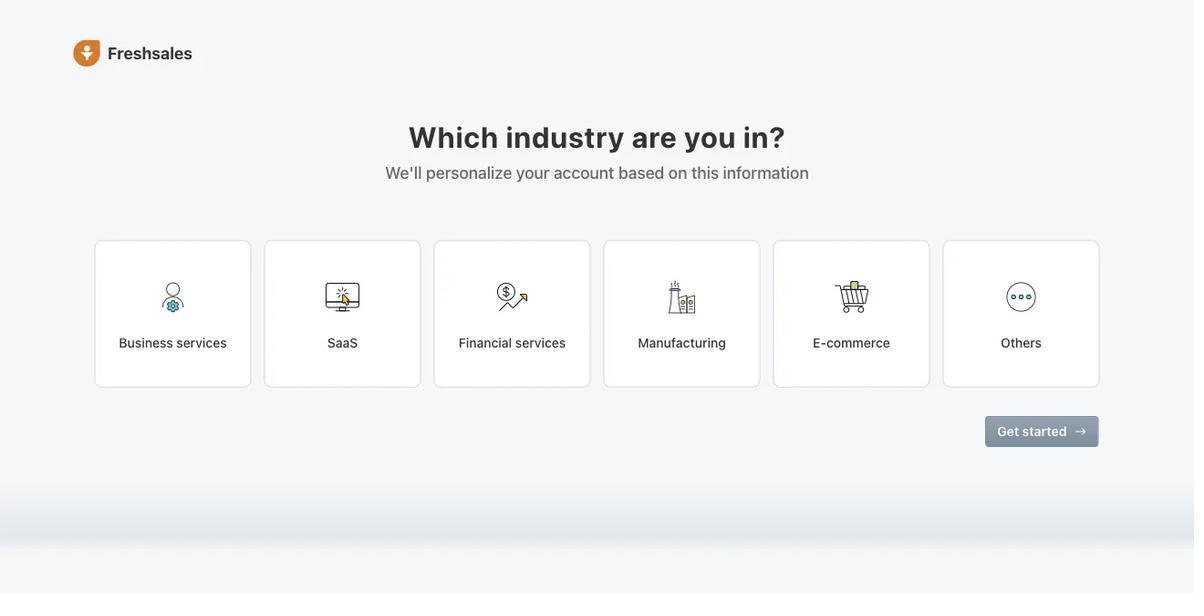 Task type: describe. For each thing, give the bounding box(es) containing it.
business
[[119, 335, 173, 350]]

in?
[[743, 119, 786, 154]]

contacted
[[676, 228, 731, 241]]

we'll
[[385, 162, 422, 182]]

qualified link
[[854, 223, 959, 246]]

services for financial services
[[515, 335, 566, 350]]

on
[[669, 162, 687, 182]]

widgetz.io (sample) link
[[555, 386, 663, 399]]

qualified inside sales qualified lead link
[[396, 225, 451, 240]]

lost
[[1053, 228, 1075, 241]]

new
[[588, 228, 611, 241]]

this
[[692, 162, 719, 182]]

glendale, arizona, usa
[[364, 387, 489, 400]]

interested link
[[750, 223, 854, 245]]

phone element
[[11, 515, 47, 551]]

usa
[[465, 387, 489, 400]]

0 button
[[91, 283, 101, 301]]

product logo freshsales image
[[73, 40, 100, 67]]

business services icon image
[[151, 275, 195, 319]]

business services
[[119, 335, 227, 350]]

sales qualified lead link
[[359, 216, 499, 242]]

glendale, arizona, usa link
[[364, 387, 489, 400]]

which industry are you in? we'll personalize your account based on this information
[[385, 119, 809, 182]]

negotiation
[[982, 228, 1043, 241]]

financial services
[[459, 335, 566, 350]]

new link
[[542, 223, 646, 246]]

accounts widgetz.io (sample)
[[555, 367, 663, 399]]

based
[[619, 162, 665, 182]]

industry
[[506, 119, 625, 154]]

emails janesampleton@gmail.com
[[746, 367, 890, 399]]

show
[[364, 486, 393, 498]]

information inside which industry are you in? we'll personalize your account based on this information
[[723, 162, 809, 182]]

(sample)
[[616, 386, 663, 399]]

won / churned link
[[1063, 223, 1167, 245]]

contacted link
[[646, 223, 750, 246]]

manufacturing icon image
[[660, 275, 704, 319]]

to
[[407, 290, 418, 302]]

others icon image
[[1000, 275, 1043, 319]]

arizona,
[[418, 387, 462, 400]]

tags
[[444, 290, 468, 302]]

interested
[[778, 228, 832, 241]]

activities
[[114, 483, 168, 498]]

negotiation / lost link
[[959, 223, 1075, 245]]

/ for negotiation
[[1046, 228, 1050, 241]]

qualified inside qualified link
[[888, 228, 936, 241]]



Task type: vqa. For each thing, say whether or not it's contained in the screenshot.
step
no



Task type: locate. For each thing, give the bounding box(es) containing it.
1 horizontal spatial accounts
[[555, 367, 603, 380]]

show all
[[364, 486, 408, 498]]

your
[[516, 162, 550, 182]]

churned
[[1119, 228, 1164, 241]]

financial services icon image
[[490, 275, 534, 319]]

glendale,
[[364, 387, 415, 400]]

2 / from the left
[[1112, 228, 1116, 241]]

0 horizontal spatial overview
[[114, 371, 169, 386]]

widgetz.io
[[555, 386, 613, 399]]

0
[[91, 283, 101, 301]]

e-commerce icon image
[[830, 275, 874, 319]]

Search your CRM... text field
[[80, 44, 263, 75]]

0 vertical spatial information
[[723, 162, 809, 182]]

e-
[[813, 335, 827, 350]]

0 vertical spatial overview
[[359, 159, 437, 180]]

accounts up "widgetz.io"
[[555, 367, 603, 380]]

1 horizontal spatial /
[[1112, 228, 1116, 241]]

0 horizontal spatial accounts
[[114, 521, 169, 536]]

all
[[396, 486, 408, 498]]

saas icon image
[[321, 275, 365, 319]]

click
[[378, 290, 404, 302]]

janesampleton@gmail.com link
[[746, 383, 890, 402]]

phone image
[[20, 524, 38, 542]]

account
[[554, 162, 614, 182]]

1 horizontal spatial services
[[515, 335, 566, 350]]

services down financial services icon
[[515, 335, 566, 350]]

add
[[421, 290, 442, 302]]

sales qualified lead
[[359, 225, 484, 240]]

1 horizontal spatial qualified
[[888, 228, 936, 241]]

/ inside won / churned button
[[1112, 228, 1116, 241]]

accounts
[[555, 367, 603, 380], [114, 521, 169, 536]]

score 0
[[91, 265, 121, 301]]

overview down which
[[359, 159, 437, 180]]

personalize
[[426, 162, 512, 182]]

1 horizontal spatial overview
[[359, 159, 437, 180]]

accounts for accounts widgetz.io (sample)
[[555, 367, 603, 380]]

accounts for accounts
[[114, 521, 169, 536]]

financial
[[459, 335, 512, 350]]

click to add tags
[[378, 290, 468, 302]]

lead
[[454, 225, 484, 240]]

negotiation / lost button
[[959, 223, 1075, 245]]

1 / from the left
[[1046, 228, 1050, 241]]

0 horizontal spatial /
[[1046, 228, 1050, 241]]

0 horizontal spatial information
[[129, 327, 200, 342]]

0 vertical spatial accounts
[[555, 367, 603, 380]]

services
[[176, 335, 227, 350], [515, 335, 566, 350]]

score
[[91, 265, 121, 278]]

2 services from the left
[[515, 335, 566, 350]]

qualified
[[396, 225, 451, 240], [888, 228, 936, 241]]

services down business services icon
[[176, 335, 227, 350]]

information down business services icon
[[129, 327, 200, 342]]

services for business services
[[176, 335, 227, 350]]

0 horizontal spatial qualified
[[396, 225, 451, 240]]

/
[[1046, 228, 1050, 241], [1112, 228, 1116, 241]]

manufacturing
[[638, 335, 726, 350]]

contact
[[77, 327, 126, 342]]

information down the in?
[[723, 162, 809, 182]]

emails
[[746, 367, 779, 380]]

won
[[1086, 228, 1109, 241]]

saas
[[327, 335, 358, 350]]

interested button
[[750, 223, 854, 245]]

contact information
[[77, 327, 200, 342]]

sales
[[359, 225, 393, 240]]

1 vertical spatial information
[[129, 327, 200, 342]]

overview
[[359, 159, 437, 180], [114, 371, 169, 386]]

1 services from the left
[[176, 335, 227, 350]]

freshsales
[[108, 43, 193, 63]]

janesampleton@gmail.com
[[746, 386, 890, 399]]

/ right won
[[1112, 228, 1116, 241]]

others
[[1001, 335, 1042, 350]]

won / churned button
[[1063, 223, 1167, 245]]

information
[[723, 162, 809, 182], [129, 327, 200, 342]]

/ left 'lost'
[[1046, 228, 1050, 241]]

overview down business
[[114, 371, 169, 386]]

accounts inside accounts widgetz.io (sample)
[[555, 367, 603, 380]]

you
[[684, 119, 736, 154]]

won / churned
[[1086, 228, 1164, 241]]

1 vertical spatial overview
[[114, 371, 169, 386]]

0 horizontal spatial services
[[176, 335, 227, 350]]

negotiation / lost
[[982, 228, 1075, 241]]

/ for won
[[1112, 228, 1116, 241]]

e-commerce
[[813, 335, 890, 350]]

are
[[632, 119, 678, 154]]

which
[[408, 119, 499, 154]]

commerce
[[827, 335, 890, 350]]

1 horizontal spatial information
[[723, 162, 809, 182]]

accounts down activities
[[114, 521, 169, 536]]

1 vertical spatial accounts
[[114, 521, 169, 536]]

/ inside negotiation / lost button
[[1046, 228, 1050, 241]]



